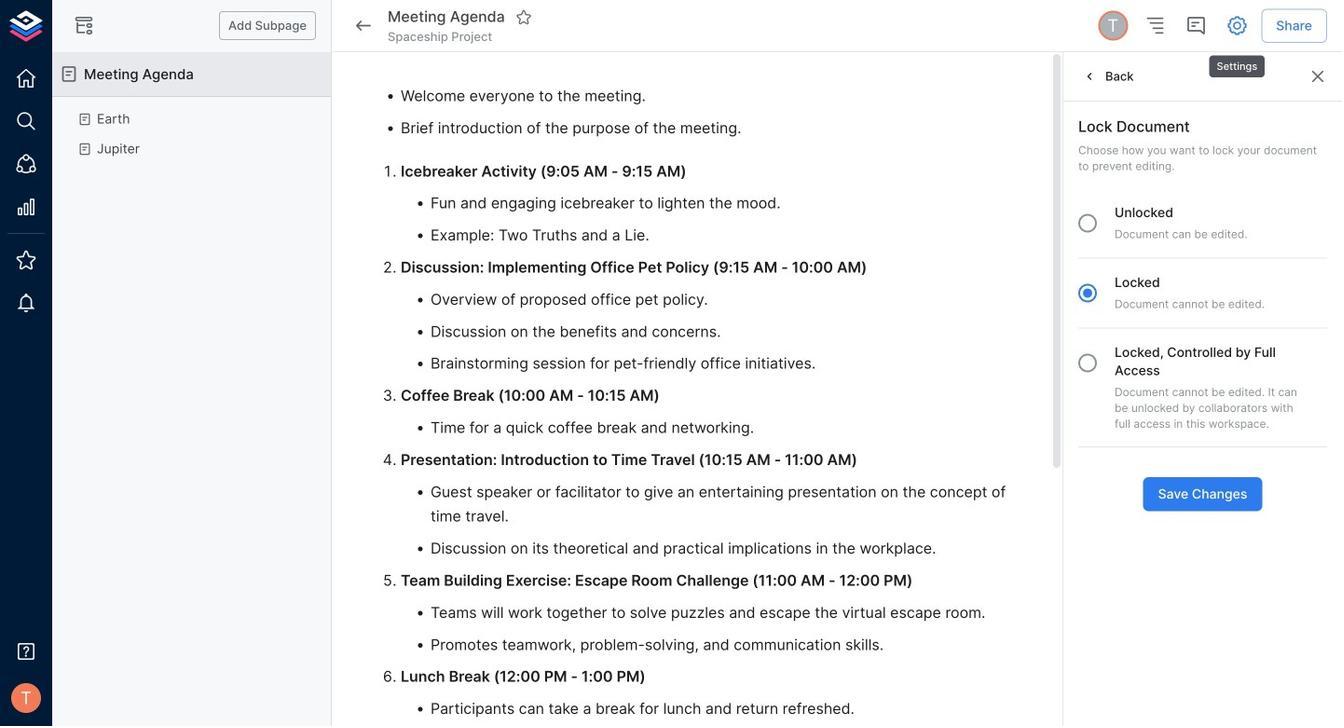 Task type: locate. For each thing, give the bounding box(es) containing it.
go back image
[[352, 14, 375, 37]]

favorite image
[[515, 9, 532, 26]]

settings image
[[1226, 14, 1248, 37]]

hide wiki image
[[73, 14, 95, 37]]

tooltip
[[1208, 42, 1267, 79]]

table of contents image
[[1144, 14, 1166, 37]]

comments image
[[1185, 14, 1207, 37]]

option group
[[1068, 204, 1327, 462]]



Task type: vqa. For each thing, say whether or not it's contained in the screenshot.
the Settings image
yes



